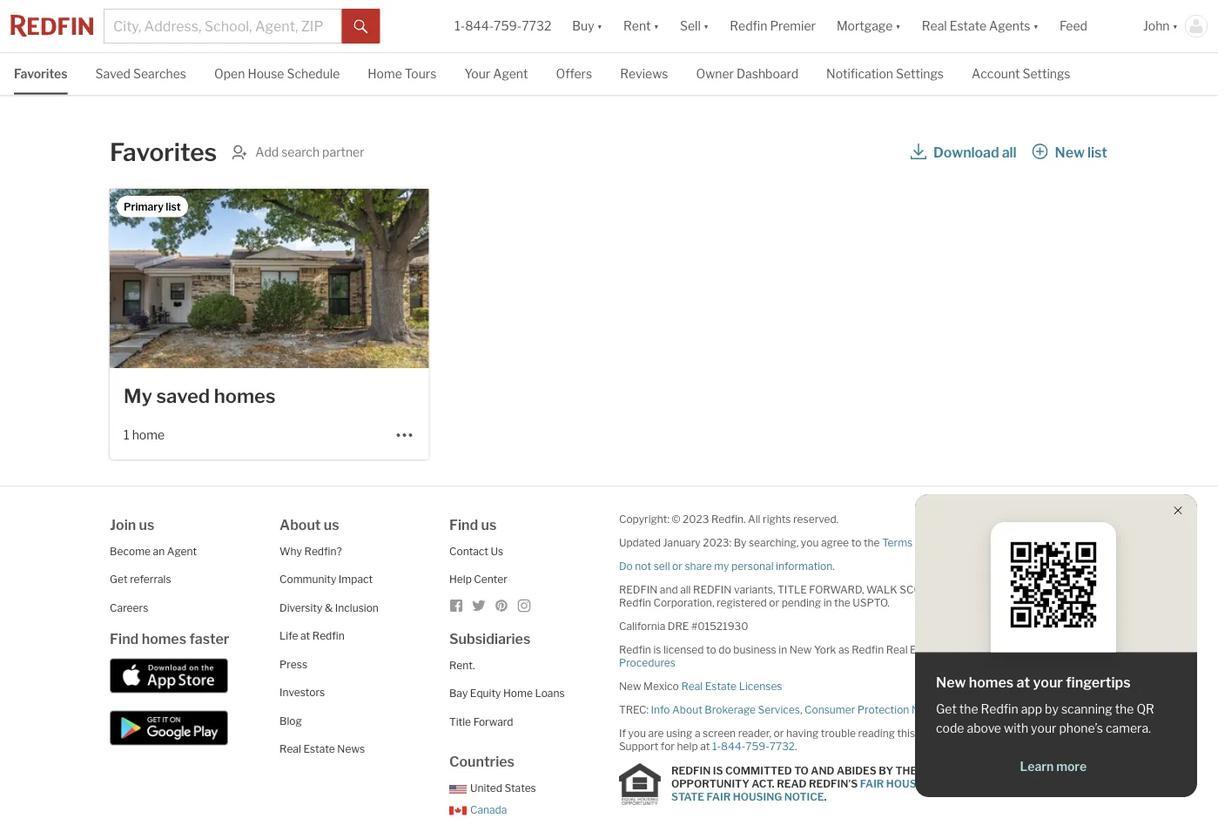 Task type: vqa. For each thing, say whether or not it's contained in the screenshot.
Tours
yes



Task type: locate. For each thing, give the bounding box(es) containing it.
1 horizontal spatial and
[[1021, 765, 1045, 778]]

new york state fair housing notice link
[[671, 778, 1087, 804]]

7732 for 1-844-759-7732
[[522, 19, 551, 33]]

844-
[[465, 19, 494, 33], [721, 740, 746, 753]]

learn more link
[[936, 759, 1171, 776]]

become an agent
[[110, 545, 197, 558]]

equity
[[470, 687, 501, 700]]

canada
[[470, 804, 507, 816]]

759- down reader,
[[746, 740, 770, 753]]

2 horizontal spatial homes
[[969, 674, 1014, 691]]

find down careers button
[[110, 631, 139, 648]]

1 horizontal spatial of
[[1096, 583, 1106, 596]]

▾ right agents
[[1033, 19, 1039, 33]]

us for find us
[[481, 516, 497, 533]]

0 horizontal spatial settings
[[896, 67, 944, 81]]

0 horizontal spatial about
[[280, 516, 321, 533]]

get inside get the redfin app by scanning the qr code above with your phone's camera.
[[936, 702, 957, 717]]

agent right an
[[167, 545, 197, 558]]

download the redfin app on the apple app store image
[[110, 659, 228, 694]]

0 horizontal spatial 7732
[[522, 19, 551, 33]]

0 horizontal spatial you
[[628, 727, 646, 740]]

of left use
[[915, 536, 925, 549]]

redfin's
[[809, 778, 858, 791]]

diversity & inclusion
[[280, 602, 379, 614]]

redfin up california
[[619, 596, 651, 609]]

1 horizontal spatial home
[[503, 687, 533, 700]]

▾ right john
[[1172, 19, 1178, 33]]

agent right your
[[493, 67, 528, 81]]

1 horizontal spatial homes
[[214, 384, 276, 408]]

all
[[748, 513, 761, 525]]

0 vertical spatial find
[[449, 516, 478, 533]]

1 vertical spatial homes
[[142, 631, 186, 648]]

title forward button
[[449, 716, 513, 728]]

contact us button
[[449, 545, 503, 558]]

1-844-759-7732 link up your agent link
[[455, 19, 551, 33]]

homes down standard
[[969, 674, 1014, 691]]

0 vertical spatial to
[[851, 536, 861, 549]]

add search partner
[[255, 145, 364, 159]]

1 vertical spatial estate
[[705, 680, 737, 693]]

new york state fair housing notice
[[671, 778, 1087, 804]]

become an agent button
[[110, 545, 197, 558]]

info
[[651, 704, 670, 716]]

and right score,
[[940, 583, 958, 596]]

1 vertical spatial or
[[769, 596, 779, 609]]

you up support
[[628, 727, 646, 740]]

redfin premier
[[730, 19, 816, 33]]

1 horizontal spatial 759-
[[746, 740, 770, 753]]

0 horizontal spatial of
[[915, 536, 925, 549]]

1 horizontal spatial favorites
[[110, 138, 217, 167]]

redfin up call
[[981, 702, 1018, 717]]

us for join us
[[139, 516, 154, 533]]

all inside redfin and all redfin variants, title forward, walk score, and the r logos, are trademarks of redfin corporation, registered or pending in the uspto.
[[680, 583, 691, 596]]

mexico
[[644, 680, 679, 693]]

homes for new homes at your fingertips
[[969, 674, 1014, 691]]

are right logos,
[[1019, 583, 1035, 596]]

fair down by
[[860, 778, 884, 791]]

at up app
[[1017, 674, 1030, 691]]

state
[[671, 791, 704, 804]]

and up corporation,
[[660, 583, 678, 596]]

learn
[[1020, 760, 1054, 775]]

759- for 1-844-759-7732
[[494, 19, 522, 33]]

759- up your agent link
[[494, 19, 522, 33]]

1 horizontal spatial housing
[[886, 778, 935, 791]]

all inside the download all button
[[1002, 144, 1017, 161]]

find for find homes faster
[[110, 631, 139, 648]]

redfin up opportunity
[[671, 765, 711, 778]]

you up information
[[801, 536, 819, 549]]

1- down screen
[[712, 740, 721, 753]]

us flag image
[[449, 785, 467, 794]]

fair inside new york state fair housing notice
[[707, 791, 731, 804]]

info about brokerage services link
[[651, 704, 800, 716]]

1 horizontal spatial list
[[1088, 144, 1107, 161]]

1 horizontal spatial at
[[700, 740, 710, 753]]

opportunity
[[671, 778, 749, 791]]

the left terms
[[864, 536, 880, 549]]

0 vertical spatial 7732
[[522, 19, 551, 33]]

protection
[[858, 704, 909, 716]]

0 horizontal spatial in
[[779, 643, 787, 656]]

1 vertical spatial to
[[706, 643, 716, 656]]

1 vertical spatial are
[[648, 727, 664, 740]]

844- down screen
[[721, 740, 746, 753]]

home left "loans"
[[503, 687, 533, 700]]

0 vertical spatial agent
[[493, 67, 528, 81]]

settings right 'notification'
[[896, 67, 944, 81]]

real right mortgage ▾
[[922, 19, 947, 33]]

ny standard operating procedures link
[[619, 643, 1059, 669]]

fair up fair housing policy
[[919, 765, 943, 778]]

0 vertical spatial about
[[280, 516, 321, 533]]

0 vertical spatial of
[[915, 536, 925, 549]]

why redfin? button
[[280, 545, 342, 558]]

app install qr code image
[[1005, 536, 1102, 634]]

or down 'title'
[[769, 596, 779, 609]]

investors
[[280, 687, 325, 699]]

redfin left premier
[[730, 19, 767, 33]]

0 horizontal spatial fair
[[707, 791, 731, 804]]

and up redfin's
[[811, 765, 834, 778]]

list inside button
[[1088, 144, 1107, 161]]

the left r
[[960, 583, 977, 596]]

1 vertical spatial all
[[680, 583, 691, 596]]

▾ right mortgage
[[895, 19, 901, 33]]

2 vertical spatial at
[[700, 740, 710, 753]]

get the redfin app by scanning the qr code above with your phone's camera.
[[936, 702, 1154, 736]]

▾ right sell at top
[[703, 19, 709, 33]]

title
[[449, 716, 471, 728]]

1 horizontal spatial get
[[936, 702, 957, 717]]

2 vertical spatial homes
[[969, 674, 1014, 691]]

policy
[[938, 778, 978, 791]]

fair down opportunity
[[707, 791, 731, 804]]

1 vertical spatial list
[[166, 200, 181, 213]]

investors button
[[280, 687, 325, 699]]

0 horizontal spatial favorites
[[14, 67, 68, 81]]

all right download
[[1002, 144, 1017, 161]]

0 horizontal spatial all
[[680, 583, 691, 596]]

redfin up procedures
[[619, 643, 651, 656]]

of inside redfin and all redfin variants, title forward, walk score, and the r logos, are trademarks of redfin corporation, registered or pending in the uspto.
[[1096, 583, 1106, 596]]

homes for find homes faster
[[142, 631, 186, 648]]

redfin down not
[[619, 583, 658, 596]]

1 vertical spatial 1-844-759-7732 link
[[712, 740, 795, 753]]

0 horizontal spatial list
[[166, 200, 181, 213]]

favorites left saved
[[14, 67, 68, 81]]

0 horizontal spatial and
[[660, 583, 678, 596]]

759- for 1-844-759-7732 .
[[746, 740, 770, 753]]

0 vertical spatial 1-844-759-7732 link
[[455, 19, 551, 33]]

1 vertical spatial 759-
[[746, 740, 770, 753]]

2 ▾ from the left
[[654, 19, 659, 33]]

1- for 1-844-759-7732
[[455, 19, 465, 33]]

us up us
[[481, 516, 497, 533]]

housing inside "redfin is committed to and abides by the fair housing act and equal opportunity act. read redfin's"
[[946, 765, 995, 778]]

estate.
[[910, 643, 944, 656]]

3 ▾ from the left
[[703, 19, 709, 33]]

at down a
[[700, 740, 710, 753]]

as
[[838, 643, 850, 656]]

life
[[280, 630, 298, 643]]

us right join
[[139, 516, 154, 533]]

get up the code
[[936, 702, 957, 717]]

1 vertical spatial 844-
[[721, 740, 746, 753]]

0 horizontal spatial 1-
[[455, 19, 465, 33]]

at right "life"
[[300, 630, 310, 643]]

redfin inside get the redfin app by scanning the qr code above with your phone's camera.
[[981, 702, 1018, 717]]

1 ▾ from the left
[[597, 19, 603, 33]]

homes up the download the redfin app on the apple app store image on the left of the page
[[142, 631, 186, 648]]

1 vertical spatial at
[[1017, 674, 1030, 691]]

find us
[[449, 516, 497, 533]]

1 and from the left
[[811, 765, 834, 778]]

settings for notification settings
[[896, 67, 944, 81]]

0 vertical spatial 759-
[[494, 19, 522, 33]]

redfin down app
[[1013, 727, 1045, 740]]

customer
[[1048, 727, 1096, 740]]

0 horizontal spatial are
[[648, 727, 664, 740]]

screen
[[703, 727, 736, 740]]

1 vertical spatial find
[[110, 631, 139, 648]]

home left tours
[[368, 67, 402, 81]]

operating
[[1010, 643, 1059, 656]]

housing down the
[[886, 778, 935, 791]]

0 vertical spatial your
[[1033, 674, 1063, 691]]

redfin pinterest image
[[495, 599, 508, 613]]

add search partner button
[[231, 144, 364, 161]]

1 vertical spatial agent
[[167, 545, 197, 558]]

to
[[794, 765, 809, 778]]

1 horizontal spatial 1-844-759-7732 link
[[712, 740, 795, 753]]

get for get referrals
[[110, 573, 128, 586]]

new for new homes at your fingertips
[[936, 674, 966, 691]]

of right trademarks
[[1096, 583, 1106, 596]]

1 vertical spatial your
[[1031, 721, 1057, 736]]

owner
[[696, 67, 734, 81]]

3 us from the left
[[481, 516, 497, 533]]

1 horizontal spatial 1-
[[712, 740, 721, 753]]

1-844-759-7732 link
[[455, 19, 551, 33], [712, 740, 795, 753]]

1
[[124, 427, 129, 442]]

about up why
[[280, 516, 321, 533]]

find up contact
[[449, 516, 478, 533]]

rights
[[763, 513, 791, 525]]

homes right saved
[[214, 384, 276, 408]]

1 horizontal spatial estate
[[705, 680, 737, 693]]

0 horizontal spatial housing
[[733, 791, 782, 804]]

housing inside new york state fair housing notice
[[733, 791, 782, 804]]

2 settings from the left
[[1023, 67, 1071, 81]]

sell ▾ button
[[670, 0, 719, 52]]

careers
[[110, 602, 148, 614]]

saved
[[156, 384, 210, 408]]

1 horizontal spatial us
[[324, 516, 339, 533]]

do not sell or share my personal information link
[[619, 560, 833, 573]]

759-
[[494, 19, 522, 33], [746, 740, 770, 753]]

0 horizontal spatial us
[[139, 516, 154, 533]]

do not sell or share my personal information .
[[619, 560, 835, 573]]

real right the mexico
[[681, 680, 703, 693]]

estate left agents
[[950, 19, 987, 33]]

. down redfin's
[[824, 791, 827, 804]]

the up camera.
[[1115, 702, 1134, 717]]

1 horizontal spatial about
[[672, 704, 702, 716]]

0 horizontal spatial get
[[110, 573, 128, 586]]

estate up info about brokerage services link
[[705, 680, 737, 693]]

schedule
[[287, 67, 340, 81]]

download all
[[934, 144, 1017, 161]]

▾ for sell ▾
[[703, 19, 709, 33]]

1 horizontal spatial to
[[851, 536, 861, 549]]

6 ▾ from the left
[[1172, 19, 1178, 33]]

1 horizontal spatial are
[[1019, 583, 1035, 596]]

real left estate.
[[886, 643, 908, 656]]

1 horizontal spatial fair
[[860, 778, 884, 791]]

you inside if you are using a screen reader, or having trouble reading this website, please call redfin customer support for help at
[[628, 727, 646, 740]]

or right the sell
[[672, 560, 683, 573]]

list for new list
[[1088, 144, 1107, 161]]

0 vertical spatial list
[[1088, 144, 1107, 161]]

copyright: © 2023 redfin. all rights reserved.
[[619, 513, 839, 525]]

your inside get the redfin app by scanning the qr code above with your phone's camera.
[[1031, 721, 1057, 736]]

reading
[[858, 727, 895, 740]]

download all button
[[910, 137, 1018, 168]]

sell
[[680, 19, 701, 33]]

0 horizontal spatial homes
[[142, 631, 186, 648]]

inclusion
[[335, 602, 379, 614]]

0 vertical spatial are
[[1019, 583, 1035, 596]]

estate left news at the bottom of the page
[[303, 743, 335, 756]]

0 vertical spatial in
[[823, 596, 832, 609]]

consumer
[[805, 704, 855, 716]]

▾ right rent
[[654, 19, 659, 33]]

0 vertical spatial home
[[368, 67, 402, 81]]

1 vertical spatial you
[[628, 727, 646, 740]]

are up "for"
[[648, 727, 664, 740]]

housing down act.
[[733, 791, 782, 804]]

▾ right buy
[[597, 19, 603, 33]]

1 horizontal spatial agent
[[493, 67, 528, 81]]

1 vertical spatial favorites
[[110, 138, 217, 167]]

all
[[1002, 144, 1017, 161], [680, 583, 691, 596]]

real estate agents ▾ button
[[911, 0, 1049, 52]]

copyright:
[[619, 513, 670, 525]]

1 horizontal spatial in
[[823, 596, 832, 609]]

▾ for buy ▾
[[597, 19, 603, 33]]

0 horizontal spatial agent
[[167, 545, 197, 558]]

or down services
[[774, 727, 784, 740]]

your up by on the bottom of page
[[1033, 674, 1063, 691]]

4 ▾ from the left
[[895, 19, 901, 33]]

about up using
[[672, 704, 702, 716]]

us up redfin?
[[324, 516, 339, 533]]

redfin instagram image
[[517, 599, 531, 613]]

join
[[110, 516, 136, 533]]

sell ▾
[[680, 19, 709, 33]]

1 vertical spatial 7732
[[769, 740, 795, 753]]

new for new list
[[1055, 144, 1085, 161]]

in inside redfin and all redfin variants, title forward, walk score, and the r logos, are trademarks of redfin corporation, registered or pending in the uspto.
[[823, 596, 832, 609]]

1 us from the left
[[139, 516, 154, 533]]

list for primary list
[[166, 200, 181, 213]]

2 horizontal spatial estate
[[950, 19, 987, 33]]

notice
[[912, 704, 944, 716]]

1 horizontal spatial and
[[940, 583, 958, 596]]

new inside button
[[1055, 144, 1085, 161]]

1 settings from the left
[[896, 67, 944, 81]]

and
[[811, 765, 834, 778], [1021, 765, 1045, 778]]

0 horizontal spatial 759-
[[494, 19, 522, 33]]

2 us from the left
[[324, 516, 339, 533]]

2 vertical spatial or
[[774, 727, 784, 740]]

1 horizontal spatial 844-
[[721, 740, 746, 753]]

estate inside dropdown button
[[950, 19, 987, 33]]

download the redfin app from the google play store image
[[110, 711, 228, 746]]

0 horizontal spatial to
[[706, 643, 716, 656]]

2 vertical spatial estate
[[303, 743, 335, 756]]

real
[[922, 19, 947, 33], [886, 643, 908, 656], [681, 680, 703, 693], [280, 743, 301, 756]]

1 vertical spatial 1-
[[712, 740, 721, 753]]

contact us
[[449, 545, 503, 558]]

0 horizontal spatial estate
[[303, 743, 335, 756]]

to right agree
[[851, 536, 861, 549]]

1 horizontal spatial find
[[449, 516, 478, 533]]

trouble
[[821, 727, 856, 740]]

1 horizontal spatial 7732
[[769, 740, 795, 753]]

notification settings link
[[826, 53, 944, 93]]

do
[[619, 560, 633, 573]]

forward,
[[809, 583, 864, 596]]

2 horizontal spatial us
[[481, 516, 497, 533]]

1-844-759-7732 link down reader,
[[712, 740, 795, 753]]

1 horizontal spatial you
[[801, 536, 819, 549]]

if
[[619, 727, 626, 740]]

get
[[110, 573, 128, 586], [936, 702, 957, 717]]

agent
[[493, 67, 528, 81], [167, 545, 197, 558]]

in down forward,
[[823, 596, 832, 609]]

1- up your
[[455, 19, 465, 33]]

get for get the redfin app by scanning the qr code above with your phone's camera.
[[936, 702, 957, 717]]

0 vertical spatial you
[[801, 536, 819, 549]]

in right business
[[779, 643, 787, 656]]

real down blog button
[[280, 743, 301, 756]]

844- up your
[[465, 19, 494, 33]]

the down forward,
[[834, 596, 850, 609]]

or
[[672, 560, 683, 573], [769, 596, 779, 609], [774, 727, 784, 740]]

housing up "policy"
[[946, 765, 995, 778]]

estate for news
[[303, 743, 335, 756]]

equal housing opportunity image
[[619, 764, 661, 805]]

help
[[449, 573, 472, 586]]

york
[[814, 643, 836, 656]]

personal
[[731, 560, 774, 573]]

2 horizontal spatial at
[[1017, 674, 1030, 691]]

2 horizontal spatial housing
[[946, 765, 995, 778]]

2023
[[683, 513, 709, 525]]

0 vertical spatial all
[[1002, 144, 1017, 161]]

fair inside "redfin is committed to and abides by the fair housing act and equal opportunity act. read redfin's"
[[919, 765, 943, 778]]

phone's
[[1059, 721, 1103, 736]]

all up corporation,
[[680, 583, 691, 596]]

redfin inside "redfin is committed to and abides by the fair housing act and equal opportunity act. read redfin's"
[[671, 765, 711, 778]]

get up the careers
[[110, 573, 128, 586]]

favorites up primary list
[[110, 138, 217, 167]]

settings right account
[[1023, 67, 1071, 81]]

call
[[995, 727, 1011, 740]]

fair housing policy link
[[860, 778, 978, 791]]

or inside if you are using a screen reader, or having trouble reading this website, please call redfin customer support for help at
[[774, 727, 784, 740]]

licensed
[[663, 643, 704, 656]]

7732 left buy
[[522, 19, 551, 33]]

and up 'new'
[[1021, 765, 1045, 778]]

0 horizontal spatial find
[[110, 631, 139, 648]]

0 vertical spatial at
[[300, 630, 310, 643]]

0 horizontal spatial and
[[811, 765, 834, 778]]

2 horizontal spatial fair
[[919, 765, 943, 778]]

premier
[[770, 19, 816, 33]]

0 vertical spatial 844-
[[465, 19, 494, 33]]

to left do
[[706, 643, 716, 656]]

0 vertical spatial homes
[[214, 384, 276, 408]]

privacy
[[971, 536, 1007, 549]]

redfin for and
[[619, 583, 658, 596]]

open
[[214, 67, 245, 81]]

favorites
[[14, 67, 68, 81], [110, 138, 217, 167]]

7732 down having on the bottom of the page
[[769, 740, 795, 753]]

0 vertical spatial get
[[110, 573, 128, 586]]

your down by on the bottom of page
[[1031, 721, 1057, 736]]



Task type: describe. For each thing, give the bounding box(es) containing it.
agents
[[989, 19, 1030, 33]]

redfin inside if you are using a screen reader, or having trouble reading this website, please call redfin customer support for help at
[[1013, 727, 1045, 740]]

submit search image
[[354, 20, 368, 34]]

score,
[[900, 583, 938, 596]]

#01521930
[[691, 620, 748, 633]]

settings for account settings
[[1023, 67, 1071, 81]]

searching,
[[749, 536, 799, 549]]

get referrals button
[[110, 573, 171, 586]]

procedures
[[619, 657, 676, 669]]

redfin premier button
[[719, 0, 826, 52]]

owner dashboard link
[[696, 53, 799, 93]]

are inside if you are using a screen reader, or having trouble reading this website, please call redfin customer support for help at
[[648, 727, 664, 740]]

standard
[[963, 643, 1008, 656]]

new list button
[[1031, 137, 1108, 168]]

bay equity home loans button
[[449, 687, 565, 700]]

privacy policy .
[[971, 536, 1040, 549]]

redfin for is
[[671, 765, 711, 778]]

why
[[280, 545, 302, 558]]

help center button
[[449, 573, 508, 586]]

committed
[[725, 765, 792, 778]]

notice
[[784, 791, 824, 804]]

redfin twitter image
[[472, 599, 486, 613]]

1 and from the left
[[660, 583, 678, 596]]

real estate agents ▾ link
[[922, 0, 1039, 52]]

act.
[[752, 778, 775, 791]]

redfin?
[[304, 545, 342, 558]]

dashboard
[[737, 67, 799, 81]]

redfin inside redfin and all redfin variants, title forward, walk score, and the r logos, are trademarks of redfin corporation, registered or pending in the uspto.
[[619, 596, 651, 609]]

searches
[[133, 67, 186, 81]]

2 and from the left
[[1021, 765, 1045, 778]]

redfin is committed to and abides by the fair housing act and equal opportunity act. read redfin's
[[671, 765, 1082, 791]]

forward
[[473, 716, 513, 728]]

california
[[619, 620, 665, 633]]

house
[[248, 67, 284, 81]]

favorites link
[[14, 53, 68, 93]]

corporation,
[[653, 596, 714, 609]]

rent ▾ button
[[624, 0, 659, 52]]

redfin facebook image
[[449, 599, 463, 613]]

. down having on the bottom of the page
[[795, 740, 797, 753]]

with
[[1004, 721, 1028, 736]]

offers link
[[556, 53, 592, 93]]

having
[[786, 727, 819, 740]]

5 ▾ from the left
[[1033, 19, 1039, 33]]

redfin down &
[[312, 630, 345, 643]]

redfin.
[[711, 513, 746, 525]]

my
[[124, 384, 152, 408]]

▾ for rent ▾
[[654, 19, 659, 33]]

1- for 1-844-759-7732 .
[[712, 740, 721, 753]]

are inside redfin and all redfin variants, title forward, walk score, and the r logos, are trademarks of redfin corporation, registered or pending in the uspto.
[[1019, 583, 1035, 596]]

a
[[695, 727, 701, 740]]

City, Address, School, Agent, ZIP search field
[[104, 9, 342, 44]]

▾ for mortgage ▾
[[895, 19, 901, 33]]

1 vertical spatial about
[[672, 704, 702, 716]]

my saved homes
[[124, 384, 276, 408]]

0 vertical spatial favorites
[[14, 67, 68, 81]]

real estate agents ▾
[[922, 19, 1039, 33]]

rent
[[624, 19, 651, 33]]

redfin inside button
[[730, 19, 767, 33]]

careers button
[[110, 602, 148, 614]]

at inside if you are using a screen reader, or having trouble reading this website, please call redfin customer support for help at
[[700, 740, 710, 753]]

reviews link
[[620, 53, 668, 93]]

add
[[255, 145, 279, 159]]

owner dashboard
[[696, 67, 799, 81]]

walk
[[866, 583, 897, 596]]

find for find us
[[449, 516, 478, 533]]

new mexico real estate licenses
[[619, 680, 782, 693]]

your agent link
[[464, 53, 528, 93]]

use
[[927, 536, 946, 549]]

diversity
[[280, 602, 322, 614]]

new for new mexico real estate licenses
[[619, 680, 641, 693]]

1 vertical spatial in
[[779, 643, 787, 656]]

referrals
[[130, 573, 171, 586]]

subsidiaries
[[449, 630, 531, 647]]

ny standard operating procedures
[[619, 643, 1059, 669]]

new
[[1029, 778, 1055, 791]]

buy ▾ button
[[572, 0, 603, 52]]

states
[[505, 782, 536, 795]]

canadian flag image
[[449, 807, 467, 815]]

licenses
[[739, 680, 782, 693]]

abides
[[837, 765, 877, 778]]

trec:
[[619, 704, 649, 716]]

this
[[897, 727, 915, 740]]

estate for agents
[[950, 19, 987, 33]]

join us
[[110, 516, 154, 533]]

1-844-759-7732
[[455, 19, 551, 33]]

redfin down my
[[693, 583, 732, 596]]

support
[[619, 740, 659, 753]]

▾ for john ▾
[[1172, 19, 1178, 33]]

feed button
[[1049, 0, 1133, 52]]

download
[[934, 144, 999, 161]]

using
[[666, 727, 693, 740]]

above
[[967, 721, 1001, 736]]

the up above
[[959, 702, 978, 717]]

0 horizontal spatial home
[[368, 67, 402, 81]]

us for about us
[[324, 516, 339, 533]]

if you are using a screen reader, or having trouble reading this website, please call redfin customer support for help at
[[619, 727, 1096, 753]]

photo of 1923 abshire ln, dallas, tx 75228 image
[[110, 189, 429, 368]]

or inside redfin and all redfin variants, title forward, walk score, and the r logos, are trademarks of redfin corporation, registered or pending in the uspto.
[[769, 596, 779, 609]]

get referrals
[[110, 573, 171, 586]]

7732 for 1-844-759-7732 .
[[769, 740, 795, 753]]

search
[[281, 145, 320, 159]]

my
[[714, 560, 729, 573]]

r
[[979, 583, 986, 596]]

0 horizontal spatial at
[[300, 630, 310, 643]]

0 vertical spatial or
[[672, 560, 683, 573]]

notification settings
[[826, 67, 944, 81]]

learn more
[[1020, 760, 1087, 775]]

services
[[758, 704, 800, 716]]

real inside dropdown button
[[922, 19, 947, 33]]

terms
[[882, 536, 913, 549]]

saved searches
[[95, 67, 186, 81]]

2 and from the left
[[940, 583, 958, 596]]

. right privacy
[[1038, 536, 1040, 549]]

blog
[[280, 715, 302, 727]]

home
[[132, 427, 165, 442]]

scanning
[[1061, 702, 1112, 717]]

844- for 1-844-759-7732
[[465, 19, 494, 33]]

account
[[972, 67, 1020, 81]]

1 vertical spatial home
[[503, 687, 533, 700]]

fingertips
[[1066, 674, 1131, 691]]

rent. button
[[449, 659, 475, 672]]

. down agree
[[833, 560, 835, 573]]

logos,
[[988, 583, 1017, 596]]

by
[[879, 765, 893, 778]]

updated january 2023: by searching, you agree to the terms of use
[[619, 536, 946, 549]]

diversity & inclusion button
[[280, 602, 379, 614]]

2023:
[[703, 536, 731, 549]]

your agent
[[464, 67, 528, 81]]

redfin right as
[[852, 643, 884, 656]]

844- for 1-844-759-7732 .
[[721, 740, 746, 753]]

press
[[280, 658, 307, 671]]



